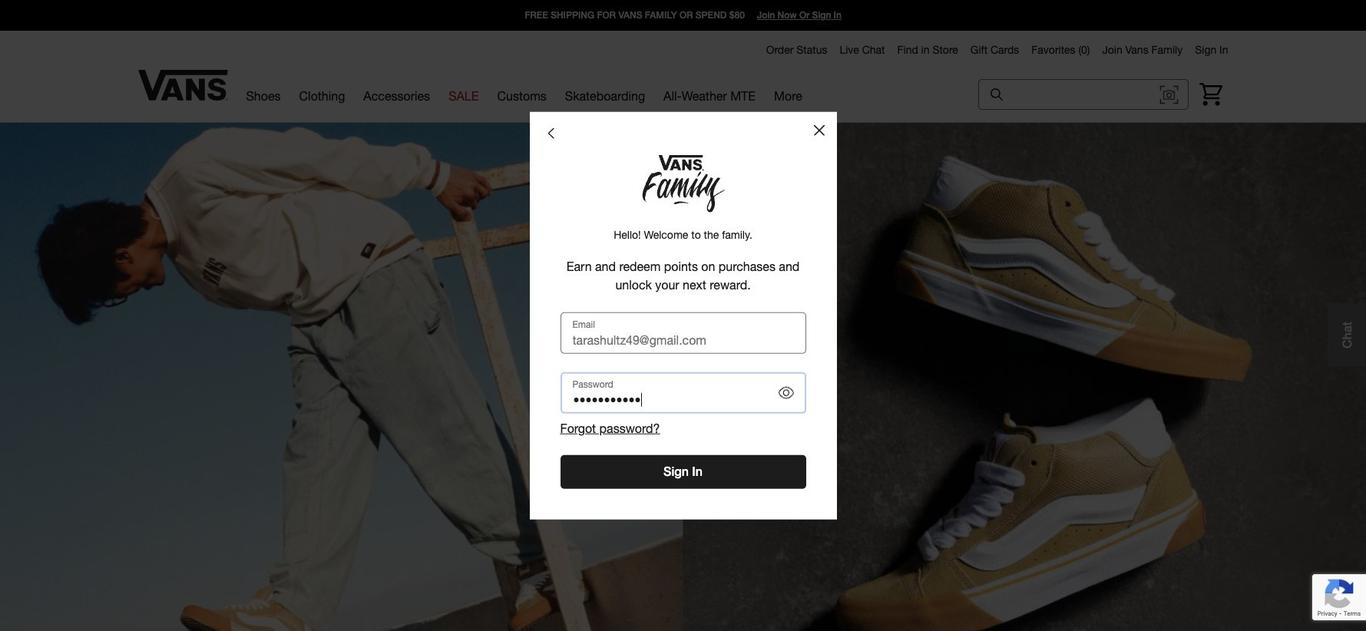 Task type: locate. For each thing, give the bounding box(es) containing it.
switch visibility password image
[[779, 385, 794, 401]]

view cart image
[[1199, 83, 1224, 106]]

Search search field
[[978, 79, 1189, 110]]

search all image
[[991, 88, 1003, 101]]

None text field
[[561, 312, 806, 354]]

https://images.vans.com/is/image/vansbrand/ho23%5fknu%20mid%5fpt2%5fkhaki%5fmobilesecondary%5fh2t%5f398x498?wid=398 image
[[0, 123, 1367, 632]]

None password field
[[561, 372, 806, 414]]



Task type: vqa. For each thing, say whether or not it's contained in the screenshot.
email field
no



